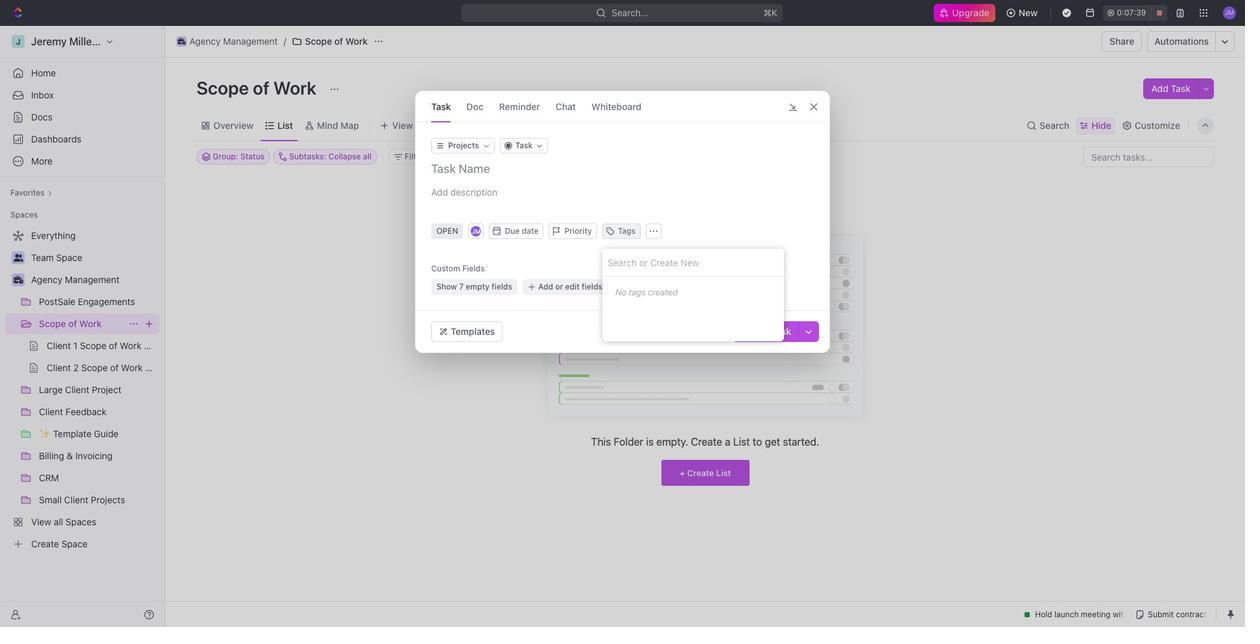 Task type: locate. For each thing, give the bounding box(es) containing it.
chat button
[[556, 91, 576, 122]]

tree containing agency management
[[5, 226, 160, 555]]

0 horizontal spatial agency management link
[[31, 270, 157, 291]]

add task
[[1151, 83, 1191, 94]]

1 vertical spatial agency management
[[31, 274, 120, 285]]

add or edit fields
[[538, 282, 602, 292]]

0 horizontal spatial agency
[[31, 274, 62, 285]]

search...
[[612, 7, 649, 18]]

add inside button
[[538, 282, 553, 292]]

agency management
[[189, 36, 278, 47], [31, 274, 120, 285]]

search button
[[1023, 116, 1073, 135]]

add inside button
[[1151, 83, 1169, 94]]

agency inside tree
[[31, 274, 62, 285]]

edit
[[565, 282, 580, 292]]

add up customize
[[1151, 83, 1169, 94]]

1 vertical spatial scope
[[197, 77, 249, 99]]

home link
[[5, 63, 160, 84]]

1 vertical spatial add
[[538, 282, 553, 292]]

1 horizontal spatial management
[[223, 36, 278, 47]]

1 horizontal spatial fields
[[582, 282, 602, 292]]

hide
[[1092, 120, 1111, 131], [522, 152, 540, 161]]

whiteboard
[[592, 101, 642, 112]]

hide button
[[517, 149, 545, 165]]

1 horizontal spatial agency management link
[[173, 34, 281, 49]]

create
[[741, 326, 769, 337], [691, 436, 722, 448], [687, 468, 714, 478]]

agency management right business time icon
[[31, 274, 120, 285]]

work inside tree
[[79, 318, 102, 329]]

overview link
[[211, 116, 253, 135]]

agency right business time icon
[[31, 274, 62, 285]]

mind map link
[[314, 116, 359, 135]]

2 horizontal spatial task
[[1171, 83, 1191, 94]]

create task
[[741, 326, 791, 337]]

is
[[646, 436, 654, 448]]

1 horizontal spatial scope of work link
[[289, 34, 371, 49]]

0 vertical spatial list
[[277, 120, 293, 131]]

2 fields from the left
[[582, 282, 602, 292]]

1 vertical spatial list
[[733, 436, 750, 448]]

2 vertical spatial scope
[[39, 318, 66, 329]]

1 horizontal spatial scope
[[197, 77, 249, 99]]

create task button
[[733, 322, 799, 342]]

fields for show 7 empty fields
[[492, 282, 512, 292]]

2 vertical spatial of
[[68, 318, 77, 329]]

new
[[1019, 7, 1038, 18]]

list
[[277, 120, 293, 131], [733, 436, 750, 448], [716, 468, 731, 478]]

task for add task
[[1171, 83, 1191, 94]]

0 horizontal spatial management
[[65, 274, 120, 285]]

folder
[[614, 436, 643, 448]]

tags button
[[602, 224, 641, 239]]

1 horizontal spatial of
[[253, 77, 270, 99]]

0 horizontal spatial fields
[[492, 282, 512, 292]]

scope inside tree
[[39, 318, 66, 329]]

automations
[[1155, 36, 1209, 47]]

business time image
[[13, 276, 23, 284]]

search
[[1040, 120, 1070, 131]]

scope of work inside tree
[[39, 318, 102, 329]]

1 vertical spatial management
[[65, 274, 120, 285]]

add left or
[[538, 282, 553, 292]]

2 horizontal spatial work
[[346, 36, 368, 47]]

agency management link inside tree
[[31, 270, 157, 291]]

0 horizontal spatial list
[[277, 120, 293, 131]]

overview
[[213, 120, 253, 131]]

0 vertical spatial scope of work
[[305, 36, 368, 47]]

1 horizontal spatial work
[[273, 77, 316, 99]]

fields right empty
[[492, 282, 512, 292]]

2 vertical spatial scope of work
[[39, 318, 102, 329]]

0 vertical spatial scope of work link
[[289, 34, 371, 49]]

get
[[765, 436, 780, 448]]

automations button
[[1148, 32, 1215, 51]]

1 vertical spatial scope of work link
[[39, 314, 123, 335]]

0 vertical spatial hide
[[1092, 120, 1111, 131]]

2 vertical spatial work
[[79, 318, 102, 329]]

2 vertical spatial task
[[772, 326, 791, 337]]

tree
[[5, 226, 160, 555]]

scope of work
[[305, 36, 368, 47], [197, 77, 320, 99], [39, 318, 102, 329]]

0 vertical spatial agency
[[189, 36, 221, 47]]

task
[[1171, 83, 1191, 94], [431, 101, 451, 112], [772, 326, 791, 337]]

doc button
[[467, 91, 484, 122]]

1 horizontal spatial add
[[1151, 83, 1169, 94]]

/
[[284, 36, 286, 47]]

2 horizontal spatial list
[[733, 436, 750, 448]]

scope
[[305, 36, 332, 47], [197, 77, 249, 99], [39, 318, 66, 329]]

upgrade link
[[934, 4, 995, 22]]

customize button
[[1118, 116, 1184, 135]]

scope of work link
[[289, 34, 371, 49], [39, 314, 123, 335]]

a
[[725, 436, 731, 448]]

or
[[555, 282, 563, 292]]

list down a
[[716, 468, 731, 478]]

hide right search
[[1092, 120, 1111, 131]]

1 vertical spatial agency
[[31, 274, 62, 285]]

1 vertical spatial scope of work
[[197, 77, 320, 99]]

1 vertical spatial work
[[273, 77, 316, 99]]

1 vertical spatial agency management link
[[31, 270, 157, 291]]

fields right 'edit'
[[582, 282, 602, 292]]

0 horizontal spatial add
[[538, 282, 553, 292]]

1 vertical spatial hide
[[522, 152, 540, 161]]

work
[[346, 36, 368, 47], [273, 77, 316, 99], [79, 318, 102, 329]]

of
[[334, 36, 343, 47], [253, 77, 270, 99], [68, 318, 77, 329]]

this folder is empty. create a list to get started.
[[591, 436, 819, 448]]

0 vertical spatial add
[[1151, 83, 1169, 94]]

dialog containing task
[[415, 91, 830, 353]]

empty
[[466, 282, 489, 292]]

7
[[459, 282, 464, 292]]

0 horizontal spatial hide
[[522, 152, 540, 161]]

0 vertical spatial of
[[334, 36, 343, 47]]

0 vertical spatial agency management
[[189, 36, 278, 47]]

2 horizontal spatial scope
[[305, 36, 332, 47]]

0 horizontal spatial scope
[[39, 318, 66, 329]]

agency right business time image
[[189, 36, 221, 47]]

management
[[223, 36, 278, 47], [65, 274, 120, 285]]

no
[[615, 287, 627, 298]]

1 vertical spatial of
[[253, 77, 270, 99]]

Search tasks... text field
[[1084, 147, 1213, 167]]

0:07:39 button
[[1103, 5, 1167, 21]]

agency
[[189, 36, 221, 47], [31, 274, 62, 285]]

agency management left /
[[189, 36, 278, 47]]

0 horizontal spatial work
[[79, 318, 102, 329]]

1 horizontal spatial list
[[716, 468, 731, 478]]

1 horizontal spatial hide
[[1092, 120, 1111, 131]]

0 vertical spatial task
[[1171, 83, 1191, 94]]

2 horizontal spatial of
[[334, 36, 343, 47]]

hide down reminder button
[[522, 152, 540, 161]]

1 horizontal spatial agency
[[189, 36, 221, 47]]

docs link
[[5, 107, 160, 128]]

list right a
[[733, 436, 750, 448]]

fields
[[492, 282, 512, 292], [582, 282, 602, 292]]

list left mind
[[277, 120, 293, 131]]

create inside button
[[741, 326, 769, 337]]

0 horizontal spatial agency management
[[31, 274, 120, 285]]

1 horizontal spatial task
[[772, 326, 791, 337]]

whiteboard button
[[592, 91, 642, 122]]

custom fields
[[431, 264, 485, 274]]

add task button
[[1144, 78, 1199, 99]]

0 vertical spatial management
[[223, 36, 278, 47]]

0 vertical spatial create
[[741, 326, 769, 337]]

add
[[1151, 83, 1169, 94], [538, 282, 553, 292]]

0 horizontal spatial of
[[68, 318, 77, 329]]

fields inside add or edit fields button
[[582, 282, 602, 292]]

agency management link
[[173, 34, 281, 49], [31, 270, 157, 291]]

1 fields from the left
[[492, 282, 512, 292]]

share
[[1110, 36, 1135, 47]]

fields
[[462, 264, 485, 274]]

custom
[[431, 264, 460, 274]]

docs
[[31, 112, 53, 123]]

dialog
[[415, 91, 830, 353]]

1 vertical spatial task
[[431, 101, 451, 112]]

task button
[[431, 91, 451, 122]]



Task type: describe. For each thing, give the bounding box(es) containing it.
2 vertical spatial create
[[687, 468, 714, 478]]

mind
[[317, 120, 338, 131]]

0 vertical spatial scope
[[305, 36, 332, 47]]

fields for add or edit fields
[[582, 282, 602, 292]]

home
[[31, 67, 56, 78]]

tags button
[[602, 224, 641, 239]]

to
[[753, 436, 762, 448]]

+ create list
[[680, 468, 731, 478]]

no tags created
[[615, 287, 678, 298]]

customize
[[1135, 120, 1180, 131]]

favorites
[[10, 188, 45, 198]]

agency management inside tree
[[31, 274, 120, 285]]

reminder button
[[499, 91, 540, 122]]

mind map
[[317, 120, 359, 131]]

hide button
[[1076, 116, 1115, 135]]

task for create task
[[772, 326, 791, 337]]

business time image
[[178, 38, 186, 45]]

sidebar navigation
[[0, 26, 165, 628]]

doc
[[467, 101, 484, 112]]

inbox link
[[5, 85, 160, 106]]

1 horizontal spatial agency management
[[189, 36, 278, 47]]

dashboards
[[31, 134, 81, 145]]

dashboards link
[[5, 129, 160, 150]]

tags
[[629, 287, 646, 298]]

0 horizontal spatial task
[[431, 101, 451, 112]]

add for add or edit fields
[[538, 282, 553, 292]]

chat
[[556, 101, 576, 112]]

add or edit fields button
[[523, 280, 608, 295]]

favorites button
[[5, 185, 58, 201]]

created
[[648, 287, 678, 298]]

new button
[[1001, 3, 1046, 23]]

1 vertical spatial create
[[691, 436, 722, 448]]

Search or Create New text field
[[603, 249, 784, 277]]

map
[[341, 120, 359, 131]]

show 7 empty fields
[[436, 282, 512, 292]]

show
[[436, 282, 457, 292]]

⌘k
[[764, 7, 778, 18]]

0:07:39
[[1117, 8, 1146, 18]]

spaces
[[10, 210, 38, 220]]

+
[[680, 468, 685, 478]]

0 vertical spatial agency management link
[[173, 34, 281, 49]]

of inside tree
[[68, 318, 77, 329]]

empty.
[[656, 436, 688, 448]]

Task Name text field
[[431, 161, 817, 177]]

reminder
[[499, 101, 540, 112]]

tags
[[618, 226, 636, 236]]

hide inside dropdown button
[[1092, 120, 1111, 131]]

started.
[[783, 436, 819, 448]]

tree inside sidebar navigation
[[5, 226, 160, 555]]

upgrade
[[952, 7, 989, 18]]

0 horizontal spatial scope of work link
[[39, 314, 123, 335]]

add for add task
[[1151, 83, 1169, 94]]

this
[[591, 436, 611, 448]]

share button
[[1102, 31, 1142, 52]]

0 vertical spatial work
[[346, 36, 368, 47]]

2 vertical spatial list
[[716, 468, 731, 478]]

management inside tree
[[65, 274, 120, 285]]

list link
[[275, 116, 293, 135]]

hide inside button
[[522, 152, 540, 161]]

inbox
[[31, 90, 54, 101]]



Task type: vqa. For each thing, say whether or not it's contained in the screenshot.
first Sync from the bottom
no



